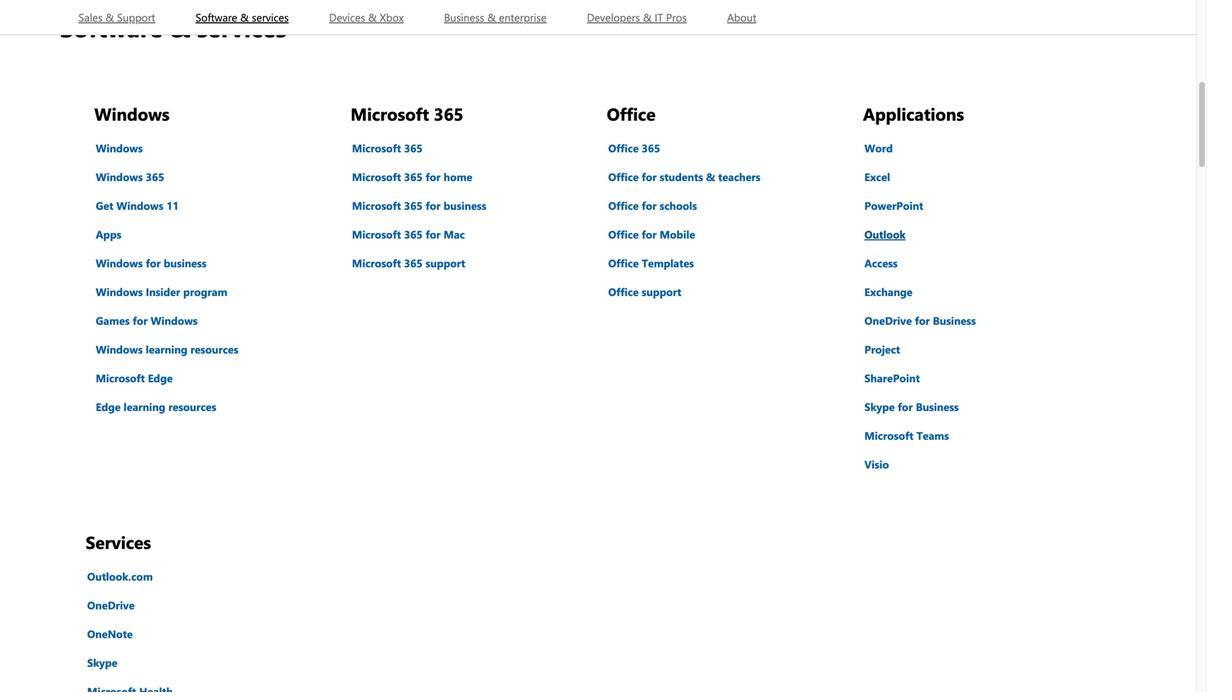Task type: describe. For each thing, give the bounding box(es) containing it.
windows 365
[[96, 170, 164, 184]]

microsoft 365 for home link
[[351, 168, 474, 186]]

skype for business
[[865, 400, 960, 414]]

for for office for mobile
[[642, 227, 657, 242]]

microsoft for microsoft 365 for mac link
[[352, 227, 401, 242]]

software & services link
[[194, 0, 290, 35]]

onenote link
[[86, 626, 134, 643]]

about
[[728, 10, 757, 24]]

onedrive for onedrive
[[87, 598, 135, 613]]

mac
[[444, 227, 465, 242]]

games for windows
[[96, 313, 198, 328]]

business inside business & enterprise link
[[444, 10, 485, 24]]

students
[[660, 170, 704, 184]]

microsoft 365 for home
[[352, 170, 473, 184]]

project
[[865, 342, 901, 357]]

resources for edge learning resources
[[168, 400, 217, 414]]

skype link
[[86, 654, 119, 672]]

office for office for students & teachers
[[609, 170, 639, 184]]

for for windows for business
[[146, 256, 161, 270]]

learning for windows
[[146, 342, 188, 357]]

windows 365 link
[[94, 168, 166, 186]]

windows down apps link at the top left
[[96, 256, 143, 270]]

office support
[[609, 285, 682, 299]]

apps
[[96, 227, 122, 242]]

powerpoint
[[865, 198, 924, 213]]

office for mobile link
[[607, 226, 697, 243]]

apps link
[[94, 226, 123, 243]]

windows down windows 365 link
[[116, 198, 164, 213]]

0 vertical spatial microsoft 365
[[351, 102, 464, 125]]

microsoft teams link
[[864, 427, 951, 444]]

office 365
[[609, 141, 661, 155]]

microsoft for microsoft 365 link
[[352, 141, 401, 155]]

word link
[[864, 139, 895, 157]]

& for devices & xbox link
[[368, 10, 377, 24]]

microsoft for microsoft edge link
[[96, 371, 145, 385]]

1 horizontal spatial software
[[196, 10, 237, 24]]

devices
[[329, 10, 365, 24]]

microsoft edge link
[[94, 370, 174, 387]]

learning for edge
[[124, 400, 166, 414]]

windows link
[[94, 139, 144, 157]]

insider
[[146, 285, 180, 299]]

microsoft for microsoft 365 support link
[[352, 256, 401, 270]]

onedrive for business
[[865, 313, 977, 328]]

teams
[[917, 429, 950, 443]]

microsoft 365 for mac link
[[351, 226, 467, 243]]

office 365 link
[[607, 139, 662, 157]]

developers & it pros link
[[586, 0, 689, 35]]

office support link
[[607, 283, 683, 301]]

for for onedrive for business
[[916, 313, 931, 328]]

0 horizontal spatial edge
[[96, 400, 121, 414]]

exchange link
[[864, 283, 915, 301]]

teachers
[[719, 170, 761, 184]]

windows learning resources link
[[94, 341, 240, 358]]

365 for microsoft 365 for home link
[[404, 170, 423, 184]]

sales & support link
[[77, 0, 157, 35]]

business & enterprise
[[444, 10, 547, 24]]

support inside microsoft 365 support link
[[426, 256, 466, 270]]

office for office for schools
[[609, 198, 639, 213]]

windows learning resources
[[96, 342, 239, 357]]

& for business & enterprise link
[[488, 10, 496, 24]]

applications
[[864, 102, 965, 125]]

office templates link
[[607, 255, 696, 272]]

windows insider program link
[[94, 283, 229, 301]]

onenote
[[87, 627, 133, 641]]

0 horizontal spatial software
[[60, 11, 163, 44]]

templates
[[642, 256, 695, 270]]

office for students & teachers link
[[607, 168, 763, 186]]

games
[[96, 313, 130, 328]]

excel link
[[864, 168, 892, 186]]

resources for windows learning resources
[[191, 342, 239, 357]]

mobile
[[660, 227, 696, 242]]

word
[[865, 141, 893, 155]]

developers & it pros
[[587, 10, 687, 24]]

for for office for schools
[[642, 198, 657, 213]]

for for games for windows
[[133, 313, 148, 328]]

office for office templates
[[609, 256, 639, 270]]

business for onedrive for business
[[934, 313, 977, 328]]

onedrive for business link
[[864, 312, 978, 329]]

visio
[[865, 457, 890, 472]]

office for schools link
[[607, 197, 699, 214]]

microsoft 365 for business link
[[351, 197, 488, 214]]

365 for the office 365 link
[[642, 141, 661, 155]]

microsoft 365 support link
[[351, 255, 467, 272]]

skype for skype for business
[[865, 400, 895, 414]]

microsoft 365 for business
[[352, 198, 487, 213]]

it
[[655, 10, 664, 24]]

windows up windows 365 link
[[96, 141, 143, 155]]

outlook
[[865, 227, 906, 242]]

microsoft teams
[[865, 429, 950, 443]]

sharepoint link
[[864, 370, 922, 387]]

365 for microsoft 365 support link
[[404, 256, 423, 270]]

office for mobile
[[609, 227, 696, 242]]

support inside office support link
[[642, 285, 682, 299]]

powerpoint link
[[864, 197, 925, 214]]

outlook.com
[[87, 569, 153, 584]]



Task type: locate. For each thing, give the bounding box(es) containing it.
software
[[196, 10, 237, 24], [60, 11, 163, 44]]

1 vertical spatial skype
[[87, 656, 118, 670]]

1 vertical spatial learning
[[124, 400, 166, 414]]

11
[[167, 198, 179, 213]]

outlook.com link
[[86, 568, 154, 585]]

office up office templates link
[[609, 227, 639, 242]]

windows down 'games'
[[96, 342, 143, 357]]

365 for windows 365 link
[[146, 170, 164, 184]]

microsoft down microsoft 365 for mac link
[[352, 256, 401, 270]]

schools
[[660, 198, 698, 213]]

365 up the students
[[642, 141, 661, 155]]

get windows 11 link
[[94, 197, 180, 214]]

learning
[[146, 342, 188, 357], [124, 400, 166, 414]]

visio link
[[864, 456, 891, 473]]

office
[[607, 102, 656, 125], [609, 141, 639, 155], [609, 170, 639, 184], [609, 198, 639, 213], [609, 227, 639, 242], [609, 256, 639, 270], [609, 285, 639, 299]]

support
[[117, 10, 155, 24]]

0 vertical spatial resources
[[191, 342, 239, 357]]

resources
[[191, 342, 239, 357], [168, 400, 217, 414]]

program
[[183, 285, 228, 299]]

windows for business
[[96, 256, 207, 270]]

0 horizontal spatial onedrive
[[87, 598, 135, 613]]

microsoft down microsoft 365 link
[[352, 170, 401, 184]]

0 vertical spatial business
[[444, 10, 485, 24]]

exchange
[[865, 285, 913, 299]]

enterprise
[[499, 10, 547, 24]]

onedrive
[[865, 313, 913, 328], [87, 598, 135, 613]]

windows up windows learning resources link
[[151, 313, 198, 328]]

microsoft up microsoft 365 support link
[[352, 227, 401, 242]]

for
[[426, 170, 441, 184], [642, 170, 657, 184], [426, 198, 441, 213], [642, 198, 657, 213], [426, 227, 441, 242], [642, 227, 657, 242], [146, 256, 161, 270], [133, 313, 148, 328], [916, 313, 931, 328], [898, 400, 913, 414]]

resources down program
[[191, 342, 239, 357]]

office up office support link
[[609, 256, 639, 270]]

office up office for schools
[[609, 141, 639, 155]]

365 for microsoft 365 for mac link
[[404, 227, 423, 242]]

windows up windows link
[[94, 102, 170, 125]]

business
[[444, 10, 485, 24], [934, 313, 977, 328], [916, 400, 960, 414]]

& for software & services link
[[240, 10, 249, 24]]

support down mac
[[426, 256, 466, 270]]

windows for business link
[[94, 255, 208, 272]]

0 horizontal spatial business
[[164, 256, 207, 270]]

office for office support
[[609, 285, 639, 299]]

for for skype for business
[[898, 400, 913, 414]]

windows up 'games'
[[96, 285, 143, 299]]

office for office
[[607, 102, 656, 125]]

business down 'home'
[[444, 198, 487, 213]]

365 down microsoft 365 for mac link
[[404, 256, 423, 270]]

sales & support
[[79, 10, 155, 24]]

business & enterprise link
[[443, 0, 548, 35]]

microsoft up the visio
[[865, 429, 914, 443]]

1 vertical spatial business
[[164, 256, 207, 270]]

& for developers & it pros link on the top
[[644, 10, 652, 24]]

0 horizontal spatial support
[[426, 256, 466, 270]]

learning down 'microsoft edge' on the left of the page
[[124, 400, 166, 414]]

get windows 11
[[96, 198, 179, 213]]

microsoft inside microsoft 365 support link
[[352, 256, 401, 270]]

edge learning resources link
[[94, 398, 218, 416]]

services
[[252, 10, 289, 24], [197, 11, 287, 44]]

onedrive for onedrive for business
[[865, 313, 913, 328]]

microsoft 365 up microsoft 365 link
[[351, 102, 464, 125]]

microsoft edge
[[96, 371, 173, 385]]

games for windows link
[[94, 312, 199, 329]]

1 vertical spatial edge
[[96, 400, 121, 414]]

microsoft 365 support
[[352, 256, 466, 270]]

support
[[426, 256, 466, 270], [642, 285, 682, 299]]

business inside onedrive for business link
[[934, 313, 977, 328]]

resources down windows learning resources link
[[168, 400, 217, 414]]

2 vertical spatial business
[[916, 400, 960, 414]]

skype
[[865, 400, 895, 414], [87, 656, 118, 670]]

microsoft inside microsoft 365 for home link
[[352, 170, 401, 184]]

office for schools
[[609, 198, 698, 213]]

skype down sharepoint
[[865, 400, 895, 414]]

support down templates at right
[[642, 285, 682, 299]]

365 up the microsoft 365 for home
[[404, 141, 423, 155]]

access
[[865, 256, 898, 270]]

365 for microsoft 365 link
[[404, 141, 423, 155]]

project link
[[864, 341, 902, 358]]

office templates
[[609, 256, 695, 270]]

0 vertical spatial business
[[444, 198, 487, 213]]

1 horizontal spatial onedrive
[[865, 313, 913, 328]]

home
[[444, 170, 473, 184]]

microsoft up the microsoft 365 for home
[[352, 141, 401, 155]]

365 for microsoft 365 for business link
[[404, 198, 423, 213]]

1 vertical spatial onedrive
[[87, 598, 135, 613]]

microsoft inside microsoft 365 for mac link
[[352, 227, 401, 242]]

microsoft inside microsoft 365 link
[[352, 141, 401, 155]]

0 vertical spatial skype
[[865, 400, 895, 414]]

skype for skype
[[87, 656, 118, 670]]

office up office for mobile
[[609, 198, 639, 213]]

for for office for students & teachers
[[642, 170, 657, 184]]

0 vertical spatial support
[[426, 256, 466, 270]]

office down office templates link
[[609, 285, 639, 299]]

microsoft for microsoft 365 for business link
[[352, 198, 401, 213]]

edge down microsoft edge link
[[96, 400, 121, 414]]

devices & xbox
[[329, 10, 404, 24]]

skype down onenote at left bottom
[[87, 656, 118, 670]]

1 horizontal spatial support
[[642, 285, 682, 299]]

sales
[[79, 10, 103, 24]]

365 up 'home'
[[434, 102, 464, 125]]

pros
[[667, 10, 687, 24]]

1 vertical spatial business
[[934, 313, 977, 328]]

365 up microsoft 365 support link
[[404, 227, 423, 242]]

business
[[444, 198, 487, 213], [164, 256, 207, 270]]

office up the office 365 link
[[607, 102, 656, 125]]

1 horizontal spatial edge
[[148, 371, 173, 385]]

office for office for mobile
[[609, 227, 639, 242]]

microsoft for microsoft 365 for home link
[[352, 170, 401, 184]]

get
[[96, 198, 114, 213]]

microsoft 365 up the microsoft 365 for home
[[352, 141, 423, 155]]

1 vertical spatial resources
[[168, 400, 217, 414]]

learning down games for windows on the top of page
[[146, 342, 188, 357]]

onedrive down the exchange
[[865, 313, 913, 328]]

365 up microsoft 365 for business link
[[404, 170, 423, 184]]

0 vertical spatial onedrive
[[865, 313, 913, 328]]

devices & xbox link
[[328, 0, 405, 35]]

windows down windows link
[[96, 170, 143, 184]]

business inside "link"
[[164, 256, 207, 270]]

business inside skype for business link
[[916, 400, 960, 414]]

365
[[434, 102, 464, 125], [404, 141, 423, 155], [642, 141, 661, 155], [146, 170, 164, 184], [404, 170, 423, 184], [404, 198, 423, 213], [404, 227, 423, 242], [404, 256, 423, 270]]

365 down microsoft 365 for home link
[[404, 198, 423, 213]]

onedrive up onenote at left bottom
[[87, 598, 135, 613]]

microsoft up microsoft 365 link
[[351, 102, 429, 125]]

excel
[[865, 170, 891, 184]]

microsoft up edge learning resources
[[96, 371, 145, 385]]

services
[[86, 531, 151, 554]]

onedrive link
[[86, 597, 136, 614]]

business up program
[[164, 256, 207, 270]]

about link
[[726, 0, 758, 35]]

windows
[[94, 102, 170, 125], [96, 141, 143, 155], [96, 170, 143, 184], [116, 198, 164, 213], [96, 256, 143, 270], [96, 285, 143, 299], [151, 313, 198, 328], [96, 342, 143, 357]]

windows insider program
[[96, 285, 228, 299]]

developers
[[587, 10, 641, 24]]

office for students & teachers
[[609, 170, 761, 184]]

microsoft inside microsoft teams link
[[865, 429, 914, 443]]

0 vertical spatial edge
[[148, 371, 173, 385]]

microsoft up microsoft 365 for mac link
[[352, 198, 401, 213]]

microsoft 365 link
[[351, 139, 424, 157]]

microsoft for microsoft teams link
[[865, 429, 914, 443]]

1 vertical spatial microsoft 365
[[352, 141, 423, 155]]

1 horizontal spatial skype
[[865, 400, 895, 414]]

microsoft 365 for mac
[[352, 227, 465, 242]]

microsoft inside microsoft edge link
[[96, 371, 145, 385]]

business for skype for business
[[916, 400, 960, 414]]

& for sales & support link
[[106, 10, 114, 24]]

1 horizontal spatial business
[[444, 198, 487, 213]]

1 vertical spatial support
[[642, 285, 682, 299]]

0 vertical spatial learning
[[146, 342, 188, 357]]

access link
[[864, 255, 900, 272]]

microsoft inside microsoft 365 for business link
[[352, 198, 401, 213]]

office for office 365
[[609, 141, 639, 155]]

0 horizontal spatial skype
[[87, 656, 118, 670]]

edge up edge learning resources
[[148, 371, 173, 385]]

skype for business link
[[864, 398, 961, 416]]

xbox
[[380, 10, 404, 24]]

outlook link
[[864, 226, 908, 243]]

office down office 365
[[609, 170, 639, 184]]

sharepoint
[[865, 371, 921, 385]]

edge learning resources
[[96, 400, 217, 414]]

365 up get windows 11 link
[[146, 170, 164, 184]]



Task type: vqa. For each thing, say whether or not it's contained in the screenshot.
For corresponding to Office for Mobile
yes



